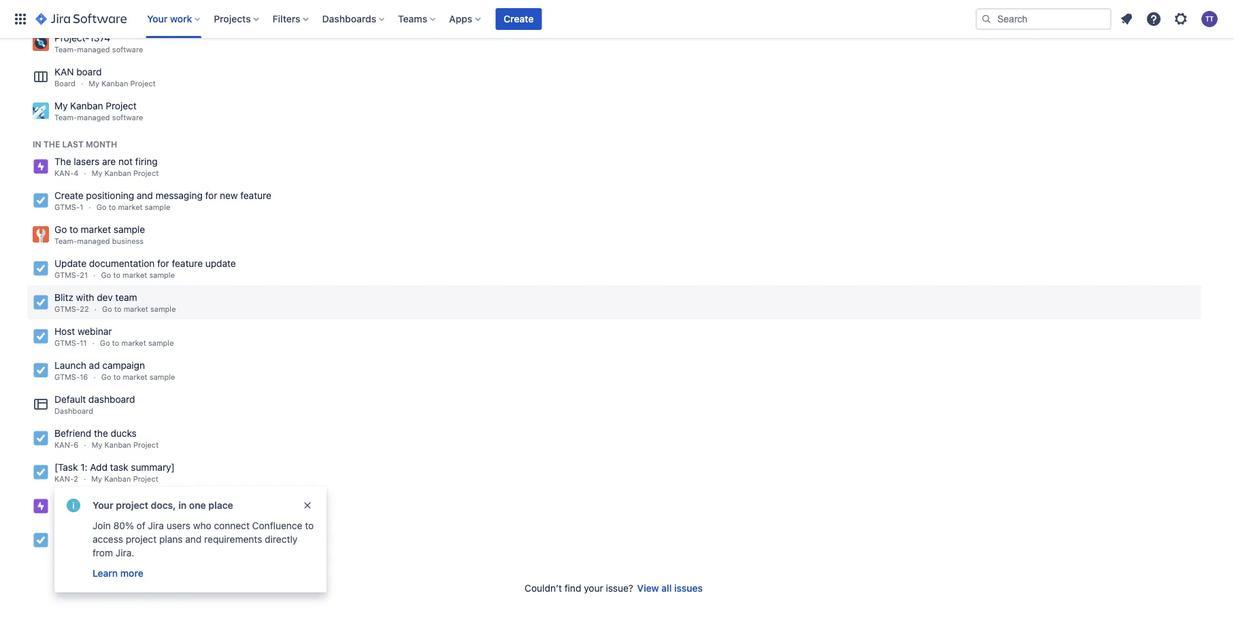 Task type: locate. For each thing, give the bounding box(es) containing it.
1 horizontal spatial create
[[504, 13, 534, 24]]

· inside the lasers are not firing kan-4 · my kanban project
[[84, 169, 86, 178]]

add right 1: at the left of page
[[90, 462, 107, 474]]

1 [task from the top
[[54, 462, 78, 474]]

·
[[81, 79, 83, 88], [84, 169, 86, 178], [89, 203, 91, 212], [93, 271, 96, 280], [94, 305, 97, 314], [92, 339, 94, 348], [93, 373, 96, 382], [84, 441, 86, 450], [84, 475, 86, 484], [83, 509, 85, 518]]

software up "kan board board · my kanban project"
[[112, 45, 143, 54]]

my kanban project team-managed software
[[54, 100, 143, 122]]

go down documentation
[[101, 271, 111, 280]]

sample inside go to market sample team-managed business
[[114, 224, 145, 236]]

your for your project docs, in one place
[[93, 500, 113, 512]]

[task for [task 1: add task summary]
[[54, 462, 78, 474]]

my inside the lasers are not firing kan-4 · my kanban project
[[92, 169, 102, 178]]

· inside the befriend the ducks kan-6 · my kanban project
[[84, 441, 86, 450]]

join
[[93, 521, 111, 532]]

gtms- down host on the left bottom
[[54, 339, 80, 348]]

go down campaign
[[101, 373, 111, 382]]

22
[[80, 305, 89, 314]]

settings image
[[1173, 11, 1189, 27]]

1 vertical spatial the
[[94, 428, 108, 440]]

0 horizontal spatial and
[[137, 190, 153, 202]]

and down who
[[185, 534, 202, 546]]

to down dismiss icon
[[305, 521, 314, 532]]

3 managed from the top
[[77, 237, 110, 246]]

to down 'positioning'
[[109, 203, 116, 212]]

1 horizontal spatial for
[[205, 190, 217, 202]]

1 vertical spatial add
[[82, 496, 99, 508]]

sample inside the create positioning and messaging for new feature gtms-1 · go to market sample
[[145, 203, 170, 212]]

create inside the create positioning and messaging for new feature gtms-1 · go to market sample
[[54, 190, 83, 202]]

1 software from the top
[[112, 45, 143, 54]]

· inside the create positioning and messaging for new feature gtms-1 · go to market sample
[[89, 203, 91, 212]]

1 vertical spatial and
[[185, 534, 202, 546]]

1 vertical spatial your
[[93, 500, 113, 512]]

go down 'positioning'
[[96, 203, 106, 212]]

2 vertical spatial summary]
[[132, 530, 176, 542]]

80%
[[113, 521, 134, 532]]

create positioning and messaging for new feature gtms-1 · go to market sample
[[54, 190, 271, 212]]

the right 'in'
[[43, 140, 60, 149]]

1 vertical spatial [task
[[54, 530, 78, 542]]

6
[[74, 441, 78, 450]]

sample down messaging
[[145, 203, 170, 212]]

kanban inside "kan board board · my kanban project"
[[101, 79, 128, 88]]

create
[[504, 13, 534, 24], [54, 190, 83, 202]]

2 kan- from the top
[[54, 441, 74, 450]]

task inside [task 1: add task summary] kan-2 · my kanban project
[[110, 462, 128, 474]]

kan- down the
[[54, 169, 74, 178]]

sample down host webinar gtms-11 · go to market sample
[[150, 373, 175, 382]]

business
[[112, 237, 144, 246]]

couldn't
[[525, 583, 562, 595]]

1 horizontal spatial the
[[94, 428, 108, 440]]

21
[[80, 271, 88, 280]]

users
[[166, 521, 190, 532]]

1 team- from the top
[[54, 45, 77, 54]]

0 vertical spatial managed
[[77, 45, 110, 54]]

team-
[[54, 45, 77, 54], [54, 113, 77, 122], [54, 237, 77, 246]]

3 team- from the top
[[54, 237, 77, 246]]

gtms- down update
[[54, 271, 80, 280]]

0 vertical spatial feature
[[240, 190, 271, 202]]

· right 6
[[84, 441, 86, 450]]

kan- down [epic:
[[54, 509, 74, 518]]

my inside "kan board board · my kanban project"
[[89, 79, 99, 88]]

add right info "icon"
[[82, 496, 99, 508]]

· right '11'
[[92, 339, 94, 348]]

1 horizontal spatial your
[[147, 13, 168, 24]]

for right documentation
[[157, 258, 169, 270]]

1 gtms- from the top
[[54, 203, 80, 212]]

· right 16
[[93, 373, 96, 382]]

kanban inside the befriend the ducks kan-6 · my kanban project
[[104, 441, 131, 450]]

3 kan- from the top
[[54, 475, 74, 484]]

project inside [task 2: add task summary] my kanban project
[[133, 543, 159, 552]]

· down 'positioning'
[[89, 203, 91, 212]]

1 vertical spatial 1
[[74, 509, 77, 518]]

go down the webinar
[[100, 339, 110, 348]]

Search field
[[976, 8, 1112, 30]]

host
[[54, 326, 75, 338]]

1
[[80, 203, 83, 212], [74, 509, 77, 518]]

team- up last
[[54, 113, 77, 122]]

kanban inside [task 1: add task summary] kan-2 · my kanban project
[[104, 475, 131, 484]]

task inside [task 2: add task summary] my kanban project
[[111, 530, 130, 542]]

gtms- inside 'blitz with dev team gtms-22 · go to market sample'
[[54, 305, 80, 314]]

summary] inside [task 2: add task summary] my kanban project
[[132, 530, 176, 542]]

kan- inside the befriend the ducks kan-6 · my kanban project
[[54, 441, 74, 450]]

project inside the befriend the ducks kan-6 · my kanban project
[[133, 441, 159, 450]]

host webinar gtms-11 · go to market sample
[[54, 326, 174, 348]]

for
[[205, 190, 217, 202], [157, 258, 169, 270]]

the inside the befriend the ducks kan-6 · my kanban project
[[94, 428, 108, 440]]

1 vertical spatial task
[[111, 530, 130, 542]]

gtms- inside host webinar gtms-11 · go to market sample
[[54, 339, 80, 348]]

summary] up of at the left
[[123, 496, 167, 508]]

managed inside go to market sample team-managed business
[[77, 237, 110, 246]]

epic
[[102, 496, 120, 508]]

team- down the project-
[[54, 45, 77, 54]]

0 vertical spatial for
[[205, 190, 217, 202]]

kan- down befriend
[[54, 441, 74, 450]]

plans
[[159, 534, 183, 546]]

· inside 'blitz with dev team gtms-22 · go to market sample'
[[94, 305, 97, 314]]

create for create positioning and messaging for new feature gtms-1 · go to market sample
[[54, 190, 83, 202]]

add right 2:
[[91, 530, 109, 542]]

kan- up [epic:
[[54, 475, 74, 484]]

· right 2
[[84, 475, 86, 484]]

to inside 'launch ad campaign gtms-16 · go to market sample'
[[113, 373, 121, 382]]

0 horizontal spatial feature
[[172, 258, 203, 270]]

to up campaign
[[112, 339, 119, 348]]

go inside 'blitz with dev team gtms-22 · go to market sample'
[[102, 305, 112, 314]]

gtms- down launch
[[54, 373, 80, 382]]

the
[[43, 140, 60, 149], [94, 428, 108, 440]]

· right info "icon"
[[83, 509, 85, 518]]

your up the join
[[93, 500, 113, 512]]

kan-
[[54, 169, 74, 178], [54, 441, 74, 450], [54, 475, 74, 484], [54, 509, 74, 518]]

2 managed from the top
[[77, 113, 110, 122]]

0 vertical spatial [task
[[54, 462, 78, 474]]

gtms- down 4
[[54, 203, 80, 212]]

project inside [epic: add epic summary] kan-1 · my kanban project
[[132, 509, 157, 518]]

summary] inside [epic: add epic summary] kan-1 · my kanban project
[[123, 496, 167, 508]]

apps
[[449, 13, 472, 24]]

0 horizontal spatial your
[[93, 500, 113, 512]]

banner
[[0, 0, 1234, 38]]

1 kan- from the top
[[54, 169, 74, 178]]

create down 4
[[54, 190, 83, 202]]

sample up 'launch ad campaign gtms-16 · go to market sample'
[[148, 339, 174, 348]]

create right apps dropdown button
[[504, 13, 534, 24]]

messaging
[[155, 190, 203, 202]]

your inside your work dropdown button
[[147, 13, 168, 24]]

add for 1:
[[90, 462, 107, 474]]

· down board
[[81, 79, 83, 88]]

ducks
[[111, 428, 137, 440]]

project down of at the left
[[126, 534, 157, 546]]

managed down the 1374
[[77, 45, 110, 54]]

2 [task from the top
[[54, 530, 78, 542]]

gtms-
[[54, 203, 80, 212], [54, 271, 80, 280], [54, 305, 80, 314], [54, 339, 80, 348], [54, 373, 80, 382]]

0 vertical spatial summary]
[[131, 462, 175, 474]]

project down of at the left
[[133, 543, 159, 552]]

0 vertical spatial software
[[112, 45, 143, 54]]

access
[[93, 534, 123, 546]]

4 gtms- from the top
[[54, 339, 80, 348]]

your project docs, in one place
[[93, 500, 233, 512]]

summary] down 'your project docs, in one place'
[[132, 530, 176, 542]]

project down the firing on the top of page
[[133, 169, 159, 178]]

dashboards
[[322, 13, 376, 24]]

project up 80%
[[116, 500, 148, 512]]

0 horizontal spatial the
[[43, 140, 60, 149]]

· inside update documentation for feature update gtms-21 · go to market sample
[[93, 271, 96, 280]]

to down campaign
[[113, 373, 121, 382]]

in
[[33, 140, 41, 149]]

1 up go to market sample team-managed business
[[80, 203, 83, 212]]

summary] inside [task 1: add task summary] kan-2 · my kanban project
[[131, 462, 175, 474]]

sample down update documentation for feature update gtms-21 · go to market sample
[[150, 305, 176, 314]]

add inside [epic: add epic summary] kan-1 · my kanban project
[[82, 496, 99, 508]]

[task up 2
[[54, 462, 78, 474]]

feature left update
[[172, 258, 203, 270]]

docs,
[[151, 500, 176, 512]]

work
[[170, 13, 192, 24]]

market inside host webinar gtms-11 · go to market sample
[[121, 339, 146, 348]]

team- up update
[[54, 237, 77, 246]]

project-
[[54, 32, 90, 44]]

1 vertical spatial for
[[157, 258, 169, 270]]

1 horizontal spatial and
[[185, 534, 202, 546]]

software
[[112, 45, 143, 54], [112, 113, 143, 122]]

project down "kan board board · my kanban project"
[[106, 100, 137, 112]]

go inside go to market sample team-managed business
[[54, 224, 67, 236]]

projects
[[214, 13, 251, 24]]

project
[[130, 79, 156, 88], [106, 100, 137, 112], [133, 169, 159, 178], [133, 441, 159, 450], [133, 475, 158, 484], [132, 509, 157, 518], [133, 543, 159, 552]]

dev
[[97, 292, 113, 304]]

for left new in the left of the page
[[205, 190, 217, 202]]

1 vertical spatial managed
[[77, 113, 110, 122]]

add inside [task 2: add task summary] my kanban project
[[91, 530, 109, 542]]

to up update
[[69, 224, 78, 236]]

0 vertical spatial 1
[[80, 203, 83, 212]]

1 down [epic:
[[74, 509, 77, 518]]

project down ducks
[[133, 441, 159, 450]]

2:
[[80, 530, 89, 542]]

market inside the create positioning and messaging for new feature gtms-1 · go to market sample
[[118, 203, 143, 212]]

0 horizontal spatial 1
[[74, 509, 77, 518]]

[task inside [task 2: add task summary] my kanban project
[[54, 530, 78, 542]]

0 vertical spatial create
[[504, 13, 534, 24]]

kan- inside [task 1: add task summary] kan-2 · my kanban project
[[54, 475, 74, 484]]

couldn't find your issue? view all issues
[[525, 583, 703, 595]]

1 horizontal spatial feature
[[240, 190, 271, 202]]

1 managed from the top
[[77, 45, 110, 54]]

1 vertical spatial software
[[112, 113, 143, 122]]

gtms- inside the create positioning and messaging for new feature gtms-1 · go to market sample
[[54, 203, 80, 212]]

feature right new in the left of the page
[[240, 190, 271, 202]]

my inside [epic: add epic summary] kan-1 · my kanban project
[[90, 509, 101, 518]]

0 vertical spatial task
[[110, 462, 128, 474]]

0 vertical spatial and
[[137, 190, 153, 202]]

3 gtms- from the top
[[54, 305, 80, 314]]

2 team- from the top
[[54, 113, 77, 122]]

not
[[118, 156, 133, 168]]

add inside [task 1: add task summary] kan-2 · my kanban project
[[90, 462, 107, 474]]

to
[[109, 203, 116, 212], [69, 224, 78, 236], [113, 271, 120, 280], [114, 305, 121, 314], [112, 339, 119, 348], [113, 373, 121, 382], [305, 521, 314, 532]]

feature
[[240, 190, 271, 202], [172, 258, 203, 270]]

go down dev
[[102, 305, 112, 314]]

0 vertical spatial the
[[43, 140, 60, 149]]

0 vertical spatial your
[[147, 13, 168, 24]]

go
[[96, 203, 106, 212], [54, 224, 67, 236], [101, 271, 111, 280], [102, 305, 112, 314], [100, 339, 110, 348], [101, 373, 111, 382]]

my
[[89, 79, 99, 88], [54, 100, 68, 112], [92, 169, 102, 178], [92, 441, 102, 450], [91, 475, 102, 484], [90, 509, 101, 518], [92, 543, 102, 552]]

add
[[90, 462, 107, 474], [82, 496, 99, 508], [91, 530, 109, 542]]

· right 4
[[84, 169, 86, 178]]

[task left 2:
[[54, 530, 78, 542]]

sample down documentation
[[149, 271, 175, 280]]

gtms- down blitz
[[54, 305, 80, 314]]

sample
[[145, 203, 170, 212], [114, 224, 145, 236], [149, 271, 175, 280], [150, 305, 176, 314], [148, 339, 174, 348], [150, 373, 175, 382]]

0 vertical spatial team-
[[54, 45, 77, 54]]

1 vertical spatial project
[[126, 534, 157, 546]]

· right the 22
[[94, 305, 97, 314]]

1 vertical spatial team-
[[54, 113, 77, 122]]

projects button
[[210, 8, 264, 30]]

create inside button
[[504, 13, 534, 24]]

team- inside go to market sample team-managed business
[[54, 237, 77, 246]]

[epic:
[[54, 496, 79, 508]]

project up the my kanban project team-managed software
[[130, 79, 156, 88]]

feature inside the create positioning and messaging for new feature gtms-1 · go to market sample
[[240, 190, 271, 202]]

2 vertical spatial add
[[91, 530, 109, 542]]

project
[[116, 500, 148, 512], [126, 534, 157, 546]]

task down the befriend the ducks kan-6 · my kanban project
[[110, 462, 128, 474]]

learn more button
[[91, 566, 145, 582]]

1 vertical spatial feature
[[172, 258, 203, 270]]

to down team
[[114, 305, 121, 314]]

sample inside update documentation for feature update gtms-21 · go to market sample
[[149, 271, 175, 280]]

kan- inside the lasers are not firing kan-4 · my kanban project
[[54, 169, 74, 178]]

task up jira.
[[111, 530, 130, 542]]

0 horizontal spatial for
[[157, 258, 169, 270]]

appswitcher icon image
[[12, 11, 29, 27]]

gtms- inside update documentation for feature update gtms-21 · go to market sample
[[54, 271, 80, 280]]

to down documentation
[[113, 271, 120, 280]]

1 vertical spatial summary]
[[123, 496, 167, 508]]

0 horizontal spatial create
[[54, 190, 83, 202]]

project up of at the left
[[132, 509, 157, 518]]

team- inside the my kanban project team-managed software
[[54, 113, 77, 122]]

in the last month
[[33, 140, 117, 149]]

summary] for [task 1: add task summary]
[[131, 462, 175, 474]]

summary] for [task 2: add task summary]
[[132, 530, 176, 542]]

· right 21
[[93, 271, 96, 280]]

2 vertical spatial team-
[[54, 237, 77, 246]]

webinar
[[78, 326, 112, 338]]

go inside update documentation for feature update gtms-21 · go to market sample
[[101, 271, 111, 280]]

0 vertical spatial add
[[90, 462, 107, 474]]

software up month
[[112, 113, 143, 122]]

go inside the create positioning and messaging for new feature gtms-1 · go to market sample
[[96, 203, 106, 212]]

apps button
[[445, 8, 486, 30]]

· inside "kan board board · my kanban project"
[[81, 79, 83, 88]]

and inside join 80% of jira users who connect confluence to access project plans and requirements directly from jira.
[[185, 534, 202, 546]]

dismiss image
[[302, 501, 313, 512]]

managed up month
[[77, 113, 110, 122]]

your left work
[[147, 13, 168, 24]]

sample up business
[[114, 224, 145, 236]]

2 gtms- from the top
[[54, 271, 80, 280]]

2 vertical spatial managed
[[77, 237, 110, 246]]

summary] up 'your project docs, in one place'
[[131, 462, 175, 474]]

1 vertical spatial create
[[54, 190, 83, 202]]

1 horizontal spatial 1
[[80, 203, 83, 212]]

project up 'your project docs, in one place'
[[133, 475, 158, 484]]

the left ducks
[[94, 428, 108, 440]]

your
[[584, 583, 603, 595]]

managed up update
[[77, 237, 110, 246]]

go up update
[[54, 224, 67, 236]]

kanban inside the lasers are not firing kan-4 · my kanban project
[[105, 169, 131, 178]]

5 gtms- from the top
[[54, 373, 80, 382]]

and down the firing on the top of page
[[137, 190, 153, 202]]

[task inside [task 1: add task summary] kan-2 · my kanban project
[[54, 462, 78, 474]]

4 kan- from the top
[[54, 509, 74, 518]]

view
[[637, 584, 659, 595]]

to inside update documentation for feature update gtms-21 · go to market sample
[[113, 271, 120, 280]]

2 software from the top
[[112, 113, 143, 122]]

your
[[147, 13, 168, 24], [93, 500, 113, 512]]

jira software image
[[35, 11, 127, 27], [35, 11, 127, 27]]



Task type: describe. For each thing, give the bounding box(es) containing it.
sample inside 'launch ad campaign gtms-16 · go to market sample'
[[150, 373, 175, 382]]

market inside 'launch ad campaign gtms-16 · go to market sample'
[[123, 373, 147, 382]]

feature inside update documentation for feature update gtms-21 · go to market sample
[[172, 258, 203, 270]]

go inside host webinar gtms-11 · go to market sample
[[100, 339, 110, 348]]

find
[[565, 583, 581, 595]]

[task 1: add task summary] kan-2 · my kanban project
[[54, 462, 175, 484]]

0 vertical spatial project
[[116, 500, 148, 512]]

month
[[86, 140, 117, 149]]

befriend the ducks kan-6 · my kanban project
[[54, 428, 159, 450]]

help image
[[1146, 11, 1162, 27]]

[task 2: add task summary] my kanban project
[[54, 530, 176, 552]]

last
[[62, 140, 84, 149]]

blitz
[[54, 292, 73, 304]]

view all issues link
[[636, 578, 704, 600]]

1:
[[80, 462, 87, 474]]

board
[[76, 66, 102, 78]]

teams button
[[394, 8, 441, 30]]

teams
[[398, 13, 427, 24]]

my inside [task 1: add task summary] kan-2 · my kanban project
[[91, 475, 102, 484]]

from
[[93, 548, 113, 559]]

managed inside project-1374 team-managed software
[[77, 45, 110, 54]]

· inside 'launch ad campaign gtms-16 · go to market sample'
[[93, 373, 96, 382]]

board
[[54, 79, 75, 88]]

join 80% of jira users who connect confluence to access project plans and requirements directly from jira.
[[93, 521, 314, 559]]

my inside the befriend the ducks kan-6 · my kanban project
[[92, 441, 102, 450]]

market inside go to market sample team-managed business
[[81, 224, 111, 236]]

requirements
[[204, 534, 262, 546]]

1 inside the create positioning and messaging for new feature gtms-1 · go to market sample
[[80, 203, 83, 212]]

new
[[220, 190, 238, 202]]

market inside 'blitz with dev team gtms-22 · go to market sample'
[[124, 305, 148, 314]]

the
[[54, 156, 71, 168]]

who
[[193, 521, 211, 532]]

dashboards button
[[318, 8, 390, 30]]

software inside project-1374 team-managed software
[[112, 45, 143, 54]]

market inside update documentation for feature update gtms-21 · go to market sample
[[123, 271, 147, 280]]

project inside [task 1: add task summary] kan-2 · my kanban project
[[133, 475, 158, 484]]

· inside host webinar gtms-11 · go to market sample
[[92, 339, 94, 348]]

11
[[80, 339, 87, 348]]

for inside the create positioning and messaging for new feature gtms-1 · go to market sample
[[205, 190, 217, 202]]

dashboard
[[54, 407, 93, 416]]

all
[[662, 584, 672, 595]]

1374
[[90, 32, 110, 44]]

info image
[[65, 498, 82, 514]]

filters
[[273, 13, 300, 24]]

team
[[115, 292, 137, 304]]

documentation
[[89, 258, 155, 270]]

your for your work
[[147, 13, 168, 24]]

your profile and settings image
[[1202, 11, 1218, 27]]

project inside "kan board board · my kanban project"
[[130, 79, 156, 88]]

launch
[[54, 360, 86, 372]]

create for create
[[504, 13, 534, 24]]

kanban inside [task 2: add task summary] my kanban project
[[104, 543, 131, 552]]

notifications image
[[1119, 11, 1135, 27]]

jira
[[148, 521, 164, 532]]

campaign
[[102, 360, 145, 372]]

jira.
[[116, 548, 134, 559]]

to inside join 80% of jira users who connect confluence to access project plans and requirements directly from jira.
[[305, 521, 314, 532]]

primary element
[[8, 0, 976, 38]]

firing
[[135, 156, 158, 168]]

kan
[[54, 66, 74, 78]]

kanban inside the my kanban project team-managed software
[[70, 100, 103, 112]]

project inside the my kanban project team-managed software
[[106, 100, 137, 112]]

more
[[120, 568, 143, 580]]

dashboard
[[88, 394, 135, 406]]

kan board board · my kanban project
[[54, 66, 156, 88]]

the for befriend
[[94, 428, 108, 440]]

create button
[[496, 8, 542, 30]]

and inside the create positioning and messaging for new feature gtms-1 · go to market sample
[[137, 190, 153, 202]]

search image
[[981, 14, 992, 24]]

2
[[74, 475, 78, 484]]

default
[[54, 394, 86, 406]]

go inside 'launch ad campaign gtms-16 · go to market sample'
[[101, 373, 111, 382]]

issues
[[674, 584, 703, 595]]

ad
[[89, 360, 100, 372]]

software inside the my kanban project team-managed software
[[112, 113, 143, 122]]

sample inside 'blitz with dev team gtms-22 · go to market sample'
[[150, 305, 176, 314]]

learn more
[[93, 568, 143, 580]]

your work
[[147, 13, 192, 24]]

kan- inside [epic: add epic summary] kan-1 · my kanban project
[[54, 509, 74, 518]]

gtms- inside 'launch ad campaign gtms-16 · go to market sample'
[[54, 373, 80, 382]]

issue?
[[606, 583, 633, 595]]

managed inside the my kanban project team-managed software
[[77, 113, 110, 122]]

sample inside host webinar gtms-11 · go to market sample
[[148, 339, 174, 348]]

kanban inside [epic: add epic summary] kan-1 · my kanban project
[[103, 509, 130, 518]]

one
[[189, 500, 206, 512]]

banner containing your work
[[0, 0, 1234, 38]]

the lasers are not firing kan-4 · my kanban project
[[54, 156, 159, 178]]

project inside join 80% of jira users who connect confluence to access project plans and requirements directly from jira.
[[126, 534, 157, 546]]

to inside the create positioning and messaging for new feature gtms-1 · go to market sample
[[109, 203, 116, 212]]

the for in
[[43, 140, 60, 149]]

to inside host webinar gtms-11 · go to market sample
[[112, 339, 119, 348]]

update documentation for feature update gtms-21 · go to market sample
[[54, 258, 236, 280]]

to inside go to market sample team-managed business
[[69, 224, 78, 236]]

1 inside [epic: add epic summary] kan-1 · my kanban project
[[74, 509, 77, 518]]

· inside [epic: add epic summary] kan-1 · my kanban project
[[83, 509, 85, 518]]

directly
[[265, 534, 298, 546]]

for inside update documentation for feature update gtms-21 · go to market sample
[[157, 258, 169, 270]]

default dashboard dashboard
[[54, 394, 135, 416]]

of
[[137, 521, 145, 532]]

task for 2:
[[111, 530, 130, 542]]

my inside [task 2: add task summary] my kanban project
[[92, 543, 102, 552]]

learn
[[93, 568, 118, 580]]

4
[[74, 169, 79, 178]]

with
[[76, 292, 94, 304]]

project inside the lasers are not firing kan-4 · my kanban project
[[133, 169, 159, 178]]

project-1374 team-managed software
[[54, 32, 143, 54]]

· inside [task 1: add task summary] kan-2 · my kanban project
[[84, 475, 86, 484]]

lasers
[[74, 156, 99, 168]]

to inside 'blitz with dev team gtms-22 · go to market sample'
[[114, 305, 121, 314]]

go to market sample team-managed business
[[54, 224, 145, 246]]

filters button
[[268, 8, 314, 30]]

befriend
[[54, 428, 91, 440]]

task for 1:
[[110, 462, 128, 474]]

connect
[[214, 521, 250, 532]]

blitz with dev team gtms-22 · go to market sample
[[54, 292, 176, 314]]

team- inside project-1374 team-managed software
[[54, 45, 77, 54]]

place
[[208, 500, 233, 512]]

are
[[102, 156, 116, 168]]

[task for [task 2: add task summary]
[[54, 530, 78, 542]]

my inside the my kanban project team-managed software
[[54, 100, 68, 112]]

update
[[205, 258, 236, 270]]

update
[[54, 258, 86, 270]]

in
[[178, 500, 187, 512]]

your work button
[[143, 8, 206, 30]]

add for 2:
[[91, 530, 109, 542]]

16
[[80, 373, 88, 382]]

launch ad campaign gtms-16 · go to market sample
[[54, 360, 175, 382]]

[epic: add epic summary] kan-1 · my kanban project
[[54, 496, 167, 518]]

confluence
[[252, 521, 302, 532]]



Task type: vqa. For each thing, say whether or not it's contained in the screenshot.


